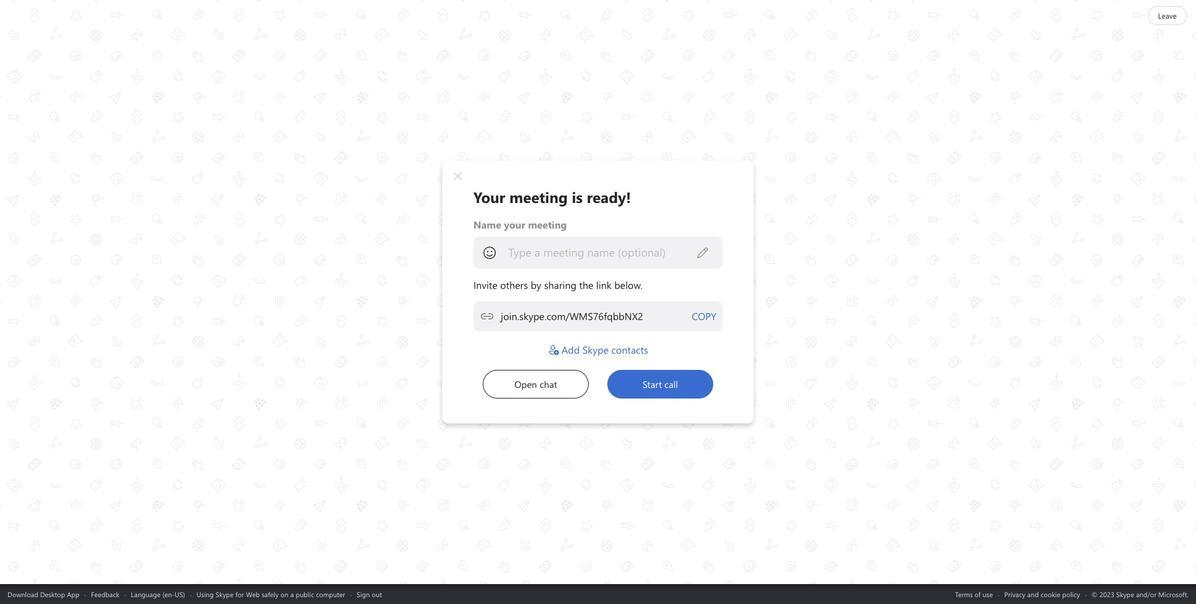 Task type: describe. For each thing, give the bounding box(es) containing it.
feedback
[[91, 590, 120, 599]]

of
[[975, 590, 981, 599]]

public
[[296, 590, 314, 599]]

sign out link
[[357, 590, 382, 599]]

safely
[[262, 590, 279, 599]]

policy
[[1063, 590, 1081, 599]]

sign out
[[357, 590, 382, 599]]

download
[[7, 590, 38, 599]]

download desktop app link
[[7, 590, 79, 599]]

privacy
[[1005, 590, 1026, 599]]

sign
[[357, 590, 370, 599]]

language
[[131, 590, 161, 599]]

terms
[[956, 590, 973, 599]]

for
[[236, 590, 244, 599]]

feedback link
[[91, 590, 120, 599]]

use
[[983, 590, 994, 599]]

(en-
[[162, 590, 175, 599]]

out
[[372, 590, 382, 599]]

Type a meeting name (optional) text field
[[508, 246, 697, 260]]

computer
[[316, 590, 345, 599]]



Task type: locate. For each thing, give the bounding box(es) containing it.
us)
[[175, 590, 185, 599]]

skype
[[216, 590, 234, 599]]

using
[[197, 590, 214, 599]]

cookie
[[1041, 590, 1061, 599]]

terms of use
[[956, 590, 994, 599]]

language (en-us) link
[[131, 590, 185, 599]]

using skype for web safely on a public computer
[[197, 590, 345, 599]]

terms of use link
[[956, 590, 994, 599]]

download desktop app
[[7, 590, 79, 599]]

a
[[291, 590, 294, 599]]

on
[[281, 590, 289, 599]]

app
[[67, 590, 79, 599]]

using skype for web safely on a public computer link
[[197, 590, 345, 599]]

web
[[246, 590, 260, 599]]

language (en-us)
[[131, 590, 185, 599]]

desktop
[[40, 590, 65, 599]]

and
[[1028, 590, 1039, 599]]

privacy and cookie policy link
[[1005, 590, 1081, 599]]

privacy and cookie policy
[[1005, 590, 1081, 599]]



